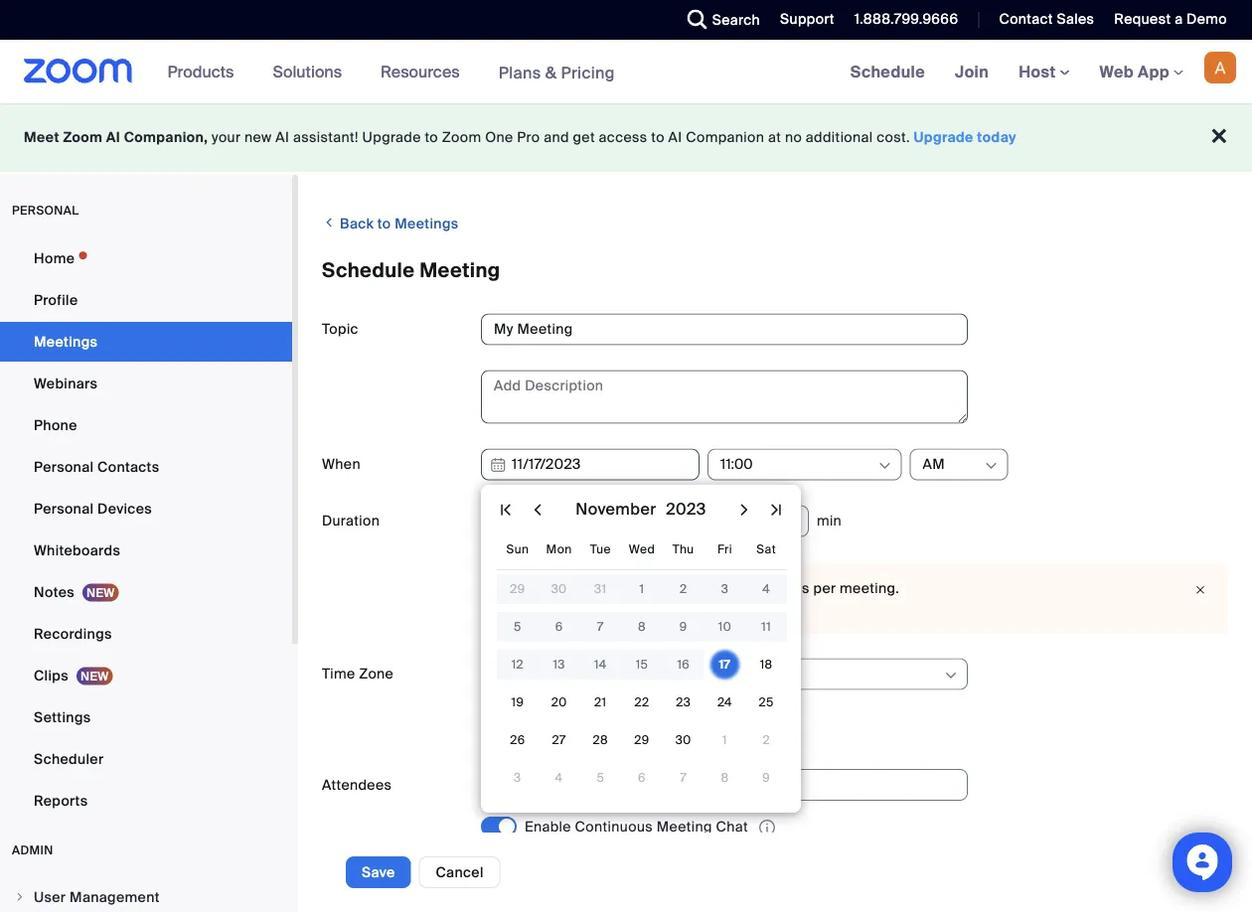 Task type: locate. For each thing, give the bounding box(es) containing it.
webinars
[[34, 374, 98, 393]]

0 vertical spatial 4 button
[[755, 577, 778, 601]]

9
[[680, 619, 687, 635], [763, 770, 770, 786]]

recordings
[[34, 625, 112, 643]]

1 vertical spatial 29
[[635, 733, 650, 748]]

zoom left one
[[442, 128, 482, 147]]

0 horizontal spatial 4
[[555, 770, 563, 786]]

1 show options image from the left
[[877, 458, 893, 474]]

sat
[[757, 542, 776, 557]]

time?
[[577, 599, 614, 618]]

show options image right am popup button
[[984, 458, 999, 474]]

personal up whiteboards
[[34, 499, 94, 518]]

0 vertical spatial 1
[[640, 581, 644, 597]]

2 down "25" button
[[763, 733, 770, 748]]

27
[[552, 733, 566, 748]]

time zone
[[322, 665, 394, 683]]

group
[[525, 865, 567, 883]]

0 horizontal spatial show options image
[[877, 458, 893, 474]]

schedule down 1.888.799.9666
[[851, 61, 925, 82]]

0 vertical spatial 29
[[510, 581, 525, 597]]

personal
[[12, 203, 79, 218]]

1 vertical spatial 2
[[763, 733, 770, 748]]

plans & pricing link
[[499, 62, 615, 83], [499, 62, 615, 83]]

access inside "meet zoom ai companion," footer
[[599, 128, 648, 147]]

previous year,november 2022 image
[[494, 498, 518, 522]]

schedule for schedule
[[851, 61, 925, 82]]

0 horizontal spatial 9
[[680, 619, 687, 635]]

30 button
[[547, 577, 571, 601], [672, 729, 695, 752]]

webinars link
[[0, 364, 292, 404]]

1 horizontal spatial 7 button
[[672, 766, 695, 790]]

show options image
[[877, 458, 893, 474], [984, 458, 999, 474]]

8 button up enable continuous meeting chat application
[[713, 766, 737, 790]]

12 button
[[506, 653, 530, 677]]

1 horizontal spatial upgrade
[[626, 599, 685, 618]]

your
[[497, 579, 527, 597]]

additional
[[806, 128, 873, 147]]

1 horizontal spatial and
[[655, 865, 680, 883]]

reports
[[34, 792, 88, 810]]

and
[[544, 128, 569, 147], [655, 865, 680, 883]]

1.888.799.9666 button up "schedule" link
[[855, 10, 959, 28]]

meetings link
[[0, 322, 292, 362]]

show options image left am
[[877, 458, 893, 474]]

0 vertical spatial 9
[[680, 619, 687, 635]]

upgrade
[[362, 128, 421, 147], [914, 128, 974, 147], [626, 599, 685, 618]]

3 button up 10
[[713, 577, 737, 601]]

22 button
[[630, 691, 654, 715]]

1 vertical spatial personal
[[34, 499, 94, 518]]

30 up more
[[551, 581, 567, 597]]

1 vertical spatial chat
[[571, 865, 603, 883]]

ai left companion, at the top of page
[[106, 128, 120, 147]]

access inside added attendees will have access to the meeting group chat before and after the meeting.
[[707, 844, 755, 862]]

1 vertical spatial access
[[707, 844, 755, 862]]

6 button up enable continuous meeting chat
[[630, 766, 654, 790]]

web app button
[[1100, 61, 1184, 82]]

16
[[677, 657, 690, 672]]

back to meetings link
[[322, 207, 459, 240]]

request
[[1115, 10, 1171, 28]]

9 button
[[672, 615, 695, 639], [755, 766, 778, 790]]

1 vertical spatial 6
[[638, 770, 646, 786]]

11
[[762, 619, 771, 635]]

now
[[688, 599, 718, 618]]

chat
[[716, 818, 748, 836], [571, 865, 603, 883]]

0 horizontal spatial 5 button
[[506, 615, 530, 639]]

1 vertical spatial 5
[[597, 770, 604, 786]]

21 button
[[589, 691, 613, 715]]

1 horizontal spatial 8 button
[[713, 766, 737, 790]]

1
[[640, 581, 644, 597], [723, 733, 727, 748]]

29 button left current on the bottom left
[[506, 577, 530, 601]]

1 vertical spatial 3 button
[[506, 766, 530, 790]]

1 horizontal spatial meeting
[[657, 818, 713, 836]]

1 horizontal spatial 7
[[680, 770, 687, 786]]

min
[[817, 511, 842, 530]]

7 button up enable continuous meeting chat application
[[672, 766, 695, 790]]

and left get
[[544, 128, 569, 147]]

2 ai from the left
[[276, 128, 289, 147]]

added attendees will have access to the meeting group chat before and after the meeting.
[[525, 844, 858, 883]]

28
[[593, 733, 608, 748]]

meeting down back to meetings on the top of the page
[[420, 258, 501, 283]]

1 button down '24' button
[[713, 729, 737, 752]]

0 horizontal spatial 8 button
[[630, 615, 654, 639]]

1 vertical spatial 8
[[721, 770, 729, 786]]

tue
[[590, 542, 611, 557]]

plan
[[584, 579, 613, 597]]

1 horizontal spatial schedule
[[851, 61, 925, 82]]

1 vertical spatial 9
[[763, 770, 770, 786]]

6 down more
[[555, 619, 563, 635]]

meetings up "webinars"
[[34, 332, 98, 351]]

1 horizontal spatial 6
[[638, 770, 646, 786]]

1 down '24' button
[[723, 733, 727, 748]]

1 vertical spatial 4
[[555, 770, 563, 786]]

4 button right the 40
[[755, 577, 778, 601]]

previous month,october 2023 image
[[526, 498, 550, 522]]

1 horizontal spatial 6 button
[[630, 766, 654, 790]]

18
[[760, 657, 773, 672]]

resources button
[[381, 40, 469, 103]]

0 vertical spatial 9 button
[[672, 615, 695, 639]]

request a demo
[[1115, 10, 1228, 28]]

hr
[[638, 511, 652, 530]]

0 vertical spatial 30
[[551, 581, 567, 597]]

to down learn more about enable continuous meeting chat icon
[[759, 844, 773, 862]]

0 horizontal spatial chat
[[571, 865, 603, 883]]

close image
[[1189, 580, 1213, 600]]

personal for personal contacts
[[34, 458, 94, 476]]

1 vertical spatial and
[[655, 865, 680, 883]]

schedule down back
[[322, 258, 415, 283]]

chat left learn more about enable continuous meeting chat icon
[[716, 818, 748, 836]]

0 vertical spatial 3
[[721, 581, 729, 597]]

1.888.799.9666
[[855, 10, 959, 28]]

29 down 22 button
[[635, 733, 650, 748]]

1 vertical spatial schedule
[[322, 258, 415, 283]]

1 vertical spatial 1
[[723, 733, 727, 748]]

ai
[[106, 128, 120, 147], [276, 128, 289, 147], [669, 128, 682, 147]]

2 up upgrade now link
[[680, 581, 687, 597]]

0 vertical spatial schedule
[[851, 61, 925, 82]]

20
[[551, 695, 567, 710]]

meeting.
[[840, 579, 900, 597], [745, 865, 805, 883]]

5 button up 12 at the left of the page
[[506, 615, 530, 639]]

0 horizontal spatial access
[[599, 128, 648, 147]]

8 up enable continuous meeting chat application
[[721, 770, 729, 786]]

6 button up 13
[[547, 615, 571, 639]]

and down will
[[655, 865, 680, 883]]

0 vertical spatial 7
[[597, 619, 604, 635]]

personal down phone
[[34, 458, 94, 476]]

pricing
[[561, 62, 615, 83]]

0 horizontal spatial 6
[[555, 619, 563, 635]]

meeting inside added attendees will have access to the meeting group chat before and after the meeting.
[[802, 844, 858, 862]]

0 vertical spatial 6 button
[[547, 615, 571, 639]]

meeting. down learn more about enable continuous meeting chat icon
[[745, 865, 805, 883]]

9 down upgrade now link
[[680, 619, 687, 635]]

topic
[[322, 320, 359, 338]]

0 horizontal spatial 7 button
[[589, 615, 613, 639]]

1 vertical spatial 30
[[676, 733, 691, 748]]

settings link
[[0, 698, 292, 738]]

1 horizontal spatial 9
[[763, 770, 770, 786]]

the right after
[[719, 865, 741, 883]]

upgrade down product information navigation
[[362, 128, 421, 147]]

product information navigation
[[153, 40, 630, 105]]

meeting. inside your current plan can only support 40 minutes per meeting. need more time? upgrade now
[[840, 579, 900, 597]]

1 vertical spatial 7 button
[[672, 766, 695, 790]]

chat down attendees
[[571, 865, 603, 883]]

0 horizontal spatial meeting.
[[745, 865, 805, 883]]

0 vertical spatial meetings
[[395, 215, 459, 233]]

upgrade down only on the right bottom of the page
[[626, 599, 685, 618]]

1 horizontal spatial 2 button
[[755, 729, 778, 752]]

1 vertical spatial 6 button
[[630, 766, 654, 790]]

recordings link
[[0, 614, 292, 654]]

0 vertical spatial personal
[[34, 458, 94, 476]]

personal contacts link
[[0, 447, 292, 487]]

4 button down the 27 button
[[547, 766, 571, 790]]

29 for the top "29" 'button'
[[510, 581, 525, 597]]

upgrade today link
[[914, 128, 1017, 147]]

6 for the right 6 button
[[638, 770, 646, 786]]

7 up enable continuous meeting chat application
[[680, 770, 687, 786]]

0 horizontal spatial 2 button
[[672, 577, 695, 601]]

phone link
[[0, 406, 292, 445]]

30 down 23 button at the bottom of the page
[[676, 733, 691, 748]]

1 vertical spatial 9 button
[[755, 766, 778, 790]]

1 horizontal spatial 5 button
[[589, 766, 613, 790]]

1 horizontal spatial 30
[[676, 733, 691, 748]]

0 horizontal spatial the
[[719, 865, 741, 883]]

4 down the 27 button
[[555, 770, 563, 786]]

8 down upgrade now link
[[638, 619, 646, 635]]

enable continuous meeting chat application
[[525, 817, 903, 839]]

3 left the 40
[[721, 581, 729, 597]]

ai right new
[[276, 128, 289, 147]]

8 button up 15
[[630, 615, 654, 639]]

7 button up 14
[[589, 615, 613, 639]]

3 button
[[713, 577, 737, 601], [506, 766, 530, 790]]

meeting. right per
[[840, 579, 900, 597]]

4 for the leftmost 4 button
[[555, 770, 563, 786]]

0 horizontal spatial zoom
[[63, 128, 103, 147]]

upgrade right cost.
[[914, 128, 974, 147]]

0 vertical spatial 8 button
[[630, 615, 654, 639]]

22
[[635, 695, 650, 710]]

1 horizontal spatial meeting.
[[840, 579, 900, 597]]

2 personal from the top
[[34, 499, 94, 518]]

29 button down 22 button
[[630, 729, 654, 752]]

5 down 28 button at the left bottom of page
[[597, 770, 604, 786]]

4
[[763, 581, 770, 597], [555, 770, 563, 786]]

0 horizontal spatial 9 button
[[672, 615, 695, 639]]

3 button down 26 button
[[506, 766, 530, 790]]

next month,december 2023 image
[[733, 498, 756, 522]]

schedule
[[851, 61, 925, 82], [322, 258, 415, 283]]

0 horizontal spatial 2
[[680, 581, 687, 597]]

30 button left plan
[[547, 577, 571, 601]]

1 zoom from the left
[[63, 128, 103, 147]]

can
[[616, 579, 641, 597]]

profile
[[34, 291, 78, 309]]

2 vertical spatial meeting
[[802, 844, 858, 862]]

will
[[646, 844, 667, 862]]

schedule inside "schedule" link
[[851, 61, 925, 82]]

5 button down 28 button at the left bottom of page
[[589, 766, 613, 790]]

access right get
[[599, 128, 648, 147]]

1 left only on the right bottom of the page
[[640, 581, 644, 597]]

1 ai from the left
[[106, 128, 120, 147]]

1 horizontal spatial show options image
[[984, 458, 999, 474]]

6 up enable continuous meeting chat
[[638, 770, 646, 786]]

0 vertical spatial 7 button
[[589, 615, 613, 639]]

0 vertical spatial and
[[544, 128, 569, 147]]

1 vertical spatial 4 button
[[547, 766, 571, 790]]

0 horizontal spatial meetings
[[34, 332, 98, 351]]

banner
[[0, 40, 1252, 105]]

2 zoom from the left
[[442, 128, 482, 147]]

9 button up 16
[[672, 615, 695, 639]]

6 for topmost 6 button
[[555, 619, 563, 635]]

9 up learn more about enable continuous meeting chat icon
[[763, 770, 770, 786]]

1 horizontal spatial 4 button
[[755, 577, 778, 601]]

request a demo link
[[1100, 0, 1252, 40], [1115, 10, 1228, 28]]

0 vertical spatial 6
[[555, 619, 563, 635]]

0 vertical spatial access
[[599, 128, 648, 147]]

2 horizontal spatial upgrade
[[914, 128, 974, 147]]

current
[[531, 579, 580, 597]]

added
[[525, 844, 570, 862]]

0 horizontal spatial 5
[[514, 619, 522, 635]]

contact
[[999, 10, 1053, 28]]

0 vertical spatial 5
[[514, 619, 522, 635]]

user management menu item
[[0, 879, 292, 912]]

1 button down the wed
[[630, 577, 654, 601]]

0 vertical spatial 2 button
[[672, 577, 695, 601]]

meeting up the meeting id option group on the bottom of the page
[[802, 844, 858, 862]]

0 vertical spatial meeting
[[420, 258, 501, 283]]

1 horizontal spatial 30 button
[[672, 729, 695, 752]]

9 button up learn more about enable continuous meeting chat icon
[[755, 766, 778, 790]]

zoom right meet
[[63, 128, 103, 147]]

meeting up have
[[657, 818, 713, 836]]

app
[[1138, 61, 1170, 82]]

ai left companion
[[669, 128, 682, 147]]

1 personal from the top
[[34, 458, 94, 476]]

personal devices
[[34, 499, 152, 518]]

learn more about enable continuous meeting chat image
[[753, 819, 781, 837]]

5 button
[[506, 615, 530, 639], [589, 766, 613, 790]]

&
[[545, 62, 557, 83]]

2023
[[666, 498, 706, 519]]

support link
[[765, 0, 840, 40], [780, 10, 835, 28]]

the down learn more about enable continuous meeting chat icon
[[776, 844, 798, 862]]

november
[[576, 498, 656, 519]]

5 down need
[[514, 619, 522, 635]]

meetings up the schedule meeting
[[395, 215, 459, 233]]

1 horizontal spatial 1
[[723, 733, 727, 748]]

duration
[[322, 512, 380, 530]]

1 horizontal spatial 5
[[597, 770, 604, 786]]

upgrade inside your current plan can only support 40 minutes per meeting. need more time? upgrade now
[[626, 599, 685, 618]]

4 right the 40
[[763, 581, 770, 597]]

1 vertical spatial 30 button
[[672, 729, 695, 752]]

2 show options image from the left
[[984, 458, 999, 474]]

0 horizontal spatial 30
[[551, 581, 567, 597]]

1 horizontal spatial zoom
[[442, 128, 482, 147]]

0 horizontal spatial upgrade
[[362, 128, 421, 147]]

3 down 26 button
[[514, 770, 521, 786]]

search button
[[673, 0, 765, 40]]

access down enable continuous meeting chat application
[[707, 844, 755, 862]]

3 ai from the left
[[669, 128, 682, 147]]

to
[[425, 128, 438, 147], [651, 128, 665, 147], [378, 215, 391, 233], [759, 844, 773, 862]]

2 horizontal spatial meeting
[[802, 844, 858, 862]]

chat inside application
[[716, 818, 748, 836]]

zone
[[359, 665, 394, 683]]

29 up need
[[510, 581, 525, 597]]

0 horizontal spatial schedule
[[322, 258, 415, 283]]

7 down time?
[[597, 619, 604, 635]]

26 button
[[506, 729, 530, 752]]

get
[[573, 128, 595, 147]]

0 horizontal spatial 8
[[638, 619, 646, 635]]

0 vertical spatial 4
[[763, 581, 770, 597]]

1 vertical spatial meetings
[[34, 332, 98, 351]]

access
[[599, 128, 648, 147], [707, 844, 755, 862]]

the
[[776, 844, 798, 862], [719, 865, 741, 883]]

0 horizontal spatial 30 button
[[547, 577, 571, 601]]

30 button down 23 button at the bottom of the page
[[672, 729, 695, 752]]

to right back
[[378, 215, 391, 233]]

1 horizontal spatial 1 button
[[713, 729, 737, 752]]



Task type: vqa. For each thing, say whether or not it's contained in the screenshot.


Task type: describe. For each thing, give the bounding box(es) containing it.
meeting. inside added attendees will have access to the meeting group chat before and after the meeting.
[[745, 865, 805, 883]]

profile link
[[0, 280, 292, 320]]

19
[[511, 695, 524, 710]]

cost.
[[877, 128, 910, 147]]

28 button
[[589, 729, 613, 752]]

no
[[785, 128, 802, 147]]

0 horizontal spatial 3
[[514, 770, 521, 786]]

meetings navigation
[[836, 40, 1252, 105]]

meeting
[[575, 721, 631, 740]]

1 vertical spatial 7
[[680, 770, 687, 786]]

0 horizontal spatial 3 button
[[506, 766, 530, 790]]

solutions
[[273, 61, 342, 82]]

26
[[510, 733, 525, 748]]

recurring meeting
[[505, 721, 631, 740]]

next year,november 2024 image
[[764, 498, 788, 522]]

Add Description text field
[[481, 370, 968, 424]]

minutes
[[755, 579, 810, 597]]

Topic text field
[[481, 314, 968, 345]]

per
[[813, 579, 836, 597]]

sun
[[506, 542, 529, 557]]

Persistent Chat, enter email address,Enter user names or email addresses text field
[[494, 770, 937, 800]]

one
[[485, 128, 513, 147]]

and inside added attendees will have access to the meeting group chat before and after the meeting.
[[655, 865, 680, 883]]

1 horizontal spatial 9 button
[[755, 766, 778, 790]]

home
[[34, 249, 75, 267]]

1 vertical spatial 5 button
[[589, 766, 613, 790]]

0 vertical spatial 30 button
[[547, 577, 571, 601]]

1 horizontal spatial meetings
[[395, 215, 459, 233]]

notes
[[34, 583, 75, 601]]

25
[[759, 695, 774, 710]]

27 button
[[547, 729, 571, 752]]

select start time text field
[[721, 450, 876, 480]]

9 for right 9 button
[[763, 770, 770, 786]]

25 button
[[755, 691, 778, 715]]

4 for the top 4 button
[[763, 581, 770, 597]]

recurring
[[505, 721, 571, 740]]

need
[[497, 599, 534, 618]]

10 button
[[713, 615, 737, 639]]

1 horizontal spatial 29 button
[[630, 729, 654, 752]]

support
[[780, 10, 835, 28]]

before
[[606, 865, 651, 883]]

right image
[[14, 892, 26, 904]]

16 button
[[672, 653, 695, 677]]

save
[[362, 863, 395, 882]]

2023 button
[[661, 498, 711, 519]]

attendees
[[322, 776, 392, 794]]

meeting id option group
[[481, 909, 1229, 912]]

meeting inside application
[[657, 818, 713, 836]]

november 2023
[[576, 498, 706, 519]]

zoom logo image
[[24, 59, 133, 83]]

thu
[[673, 542, 694, 557]]

15
[[636, 657, 648, 672]]

24 button
[[713, 691, 737, 715]]

13 button
[[547, 653, 571, 677]]

new
[[245, 128, 272, 147]]

schedule meeting
[[322, 258, 501, 283]]

31 button
[[589, 577, 613, 601]]

14 button
[[589, 653, 613, 677]]

host
[[1019, 61, 1060, 82]]

meetings inside personal menu menu
[[34, 332, 98, 351]]

5 for the topmost 5 button
[[514, 619, 522, 635]]

personal for personal devices
[[34, 499, 94, 518]]

and inside "meet zoom ai companion," footer
[[544, 128, 569, 147]]

personal menu menu
[[0, 239, 292, 823]]

clips link
[[0, 656, 292, 696]]

personal devices link
[[0, 489, 292, 529]]

after
[[684, 865, 715, 883]]

attendees
[[573, 844, 642, 862]]

to left companion
[[651, 128, 665, 147]]

your current plan can only support 40 minutes per meeting. need more time? upgrade now
[[497, 579, 900, 618]]

12
[[512, 657, 524, 672]]

sales
[[1057, 10, 1095, 28]]

0 vertical spatial the
[[776, 844, 798, 862]]

whiteboards
[[34, 541, 120, 560]]

management
[[70, 888, 160, 906]]

join
[[955, 61, 989, 82]]

notes link
[[0, 573, 292, 612]]

continuous
[[575, 818, 653, 836]]

left image
[[322, 213, 336, 233]]

20 button
[[547, 691, 571, 715]]

cancel
[[436, 863, 484, 882]]

am button
[[923, 450, 983, 480]]

1 vertical spatial 2 button
[[755, 729, 778, 752]]

only
[[645, 579, 673, 597]]

your
[[212, 128, 241, 147]]

mon
[[546, 542, 572, 557]]

0 vertical spatial 29 button
[[506, 577, 530, 601]]

to down the resources dropdown button
[[425, 128, 438, 147]]

14
[[594, 657, 607, 672]]

user
[[34, 888, 66, 906]]

1.888.799.9666 button up join
[[840, 0, 964, 40]]

9 for topmost 9 button
[[680, 619, 687, 635]]

show options image
[[943, 667, 959, 683]]

1 vertical spatial the
[[719, 865, 741, 883]]

10
[[718, 619, 732, 635]]

time
[[322, 665, 355, 683]]

15 button
[[630, 653, 654, 677]]

23
[[676, 695, 691, 710]]

to inside added attendees will have access to the meeting group chat before and after the meeting.
[[759, 844, 773, 862]]

1 vertical spatial 8 button
[[713, 766, 737, 790]]

0 vertical spatial 8
[[638, 619, 646, 635]]

demo
[[1187, 10, 1228, 28]]

back
[[340, 215, 374, 233]]

settings
[[34, 708, 91, 727]]

meet
[[24, 128, 60, 147]]

0 vertical spatial 5 button
[[506, 615, 530, 639]]

When text field
[[481, 449, 700, 481]]

enable continuous meeting chat
[[525, 818, 748, 836]]

a
[[1175, 10, 1183, 28]]

0 vertical spatial 1 button
[[630, 577, 654, 601]]

more
[[538, 599, 573, 618]]

november button
[[571, 498, 661, 519]]

plans & pricing
[[499, 62, 615, 83]]

host button
[[1019, 61, 1070, 82]]

today
[[977, 128, 1017, 147]]

contacts
[[97, 458, 159, 476]]

save button
[[346, 857, 411, 889]]

schedule link
[[836, 40, 940, 103]]

chat inside added attendees will have access to the meeting group chat before and after the meeting.
[[571, 865, 603, 883]]

21
[[594, 695, 607, 710]]

products
[[168, 61, 234, 82]]

30 for the topmost the 30 'button'
[[551, 581, 567, 597]]

web
[[1100, 61, 1134, 82]]

0 vertical spatial 3 button
[[713, 577, 737, 601]]

5 for bottom 5 button
[[597, 770, 604, 786]]

1 horizontal spatial 3
[[721, 581, 729, 597]]

upgrade now link
[[622, 599, 718, 618]]

2 for topmost 2 button
[[680, 581, 687, 597]]

30 for the bottom the 30 'button'
[[676, 733, 691, 748]]

11 button
[[755, 615, 778, 639]]

29 for rightmost "29" 'button'
[[635, 733, 650, 748]]

meet zoom ai companion, footer
[[0, 103, 1252, 172]]

profile picture image
[[1205, 52, 1236, 83]]

13
[[553, 657, 565, 672]]

schedule for schedule meeting
[[322, 258, 415, 283]]

2 for bottom 2 button
[[763, 733, 770, 748]]

at
[[768, 128, 781, 147]]

search
[[712, 10, 760, 29]]

0 horizontal spatial 4 button
[[547, 766, 571, 790]]

banner containing products
[[0, 40, 1252, 105]]



